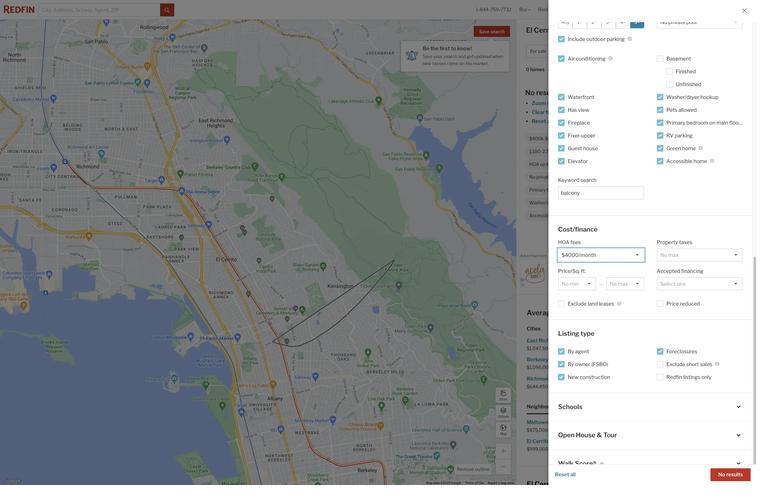 Task type: locate. For each thing, give the bounding box(es) containing it.
filters down clear the map boundary button
[[554, 118, 568, 125]]

guide
[[733, 28, 746, 34]]

2+ radio
[[587, 16, 602, 28]]

0 horizontal spatial reset
[[532, 118, 546, 125]]

1 horizontal spatial your
[[611, 118, 622, 125]]

average home prices near el cerrito, ca
[[527, 309, 661, 317]]

1 horizontal spatial no results
[[719, 472, 743, 478]]

walk score® link
[[558, 460, 743, 469]]

map for map
[[500, 432, 507, 436]]

of left 'use'
[[475, 482, 478, 486]]

1 vertical spatial by
[[568, 362, 574, 368]]

0 horizontal spatial search
[[444, 54, 458, 59]]

1 horizontal spatial save
[[479, 29, 490, 34]]

map right a
[[501, 482, 507, 486]]

1+
[[578, 19, 582, 25]]

washer/dryer hookup
[[667, 94, 719, 100], [530, 200, 575, 206]]

1 vertical spatial hoa
[[558, 240, 570, 246]]

5+ inside "radio"
[[635, 19, 640, 25]]

map data ©2023 google
[[426, 482, 461, 486]]

zoom
[[532, 100, 546, 107]]

your down first
[[434, 54, 443, 59]]

el up $999,000
[[527, 439, 532, 445]]

1 vertical spatial no results
[[719, 472, 743, 478]]

main left floor
[[717, 120, 729, 126]]

kensington
[[637, 357, 665, 363]]

1 horizontal spatial on
[[567, 188, 572, 193]]

or
[[570, 118, 575, 125]]

redfin listings only
[[667, 375, 712, 381]]

0 vertical spatial reset
[[532, 118, 546, 125]]

results inside button
[[727, 472, 743, 478]]

0 vertical spatial richmond
[[539, 338, 564, 344]]

primary down private
[[530, 188, 546, 193]]

1-844-759-7732
[[476, 7, 512, 12]]

home down green home
[[694, 158, 708, 164]]

keyword
[[558, 177, 580, 183]]

el inside el cerrito hills homes for sale $999,000
[[527, 439, 532, 445]]

city
[[722, 28, 732, 34]]

bedroom down allowed
[[687, 120, 709, 126]]

0 horizontal spatial rv
[[579, 175, 585, 180]]

0 horizontal spatial filters
[[554, 118, 568, 125]]

on inside "save your search and get updated when new homes come on the market."
[[460, 61, 465, 66]]

0 vertical spatial save
[[479, 29, 490, 34]]

hoa fees
[[558, 240, 581, 246]]

for down foreclosures
[[684, 357, 690, 363]]

bedroom down pool
[[547, 188, 566, 193]]

1 vertical spatial ft.
[[581, 269, 586, 275]]

1 vertical spatial cerrito,
[[624, 309, 649, 317]]

cerrito inside el cerrito hills homes for sale $999,000
[[533, 439, 550, 445]]

up
[[540, 162, 546, 167]]

1 vertical spatial of
[[475, 482, 478, 486]]

homes down allowed
[[683, 118, 699, 125]]

neighborhoods element
[[527, 399, 565, 415]]

save inside "save your search and get updated when new homes come on the market."
[[423, 54, 433, 59]]

market insights | city guide
[[677, 28, 746, 34]]

report ad
[[740, 255, 754, 259]]

0 vertical spatial bedroom
[[687, 120, 709, 126]]

richmond for richmond homes for sale $644,450
[[527, 376, 552, 382]]

1 vertical spatial map
[[426, 482, 433, 486]]

2 horizontal spatial search
[[581, 177, 597, 183]]

0 vertical spatial map
[[555, 109, 566, 116]]

hookup down unfinished
[[701, 94, 719, 100]]

2 horizontal spatial the
[[546, 109, 554, 116]]

by
[[568, 349, 574, 355], [568, 362, 574, 368]]

2 filters from the left
[[623, 118, 637, 125]]

remove balcony image
[[602, 214, 606, 218]]

1 horizontal spatial reset
[[555, 472, 569, 478]]

berkeley
[[527, 357, 549, 363]]

search for keyword search
[[581, 177, 597, 183]]

ca up cities 'heading'
[[650, 309, 661, 317]]

$875,000
[[527, 428, 549, 433]]

exclude short sales
[[667, 362, 713, 368]]

primary for primary bedroom on main floor
[[667, 120, 686, 126]]

reset down clear
[[532, 118, 546, 125]]

3+ radio
[[602, 16, 616, 28]]

0 vertical spatial on
[[460, 61, 465, 66]]

el up for at top right
[[526, 26, 533, 34]]

sale inside midtown homes for sale $875,000
[[575, 420, 585, 426]]

homes up open
[[550, 420, 566, 426]]

el left property
[[652, 236, 656, 242]]

terms of use
[[465, 482, 484, 486]]

neighborhoods
[[527, 404, 565, 410]]

of inside zoom out clear the map boundary reset all filters or remove one of your filters below to see more homes
[[605, 118, 610, 125]]

cerrito for el cerrito hills homes for sale $999,000
[[533, 439, 550, 445]]

exclude
[[645, 162, 661, 167], [568, 301, 587, 307], [667, 362, 686, 368]]

listings
[[684, 375, 701, 381]]

all down clear the map boundary button
[[547, 118, 553, 125]]

annex
[[663, 420, 679, 426]]

heights
[[565, 338, 584, 344]]

east richmond heights homes for sale $1,047,500
[[527, 338, 620, 352]]

have
[[642, 188, 653, 193]]

to
[[451, 46, 456, 52], [654, 118, 659, 125], [547, 162, 551, 167]]

1 horizontal spatial accessible home
[[667, 158, 708, 164]]

ft. right sq.
[[563, 149, 567, 154]]

hookup up remove accessible home icon
[[559, 200, 575, 206]]

0 horizontal spatial hookup
[[559, 200, 575, 206]]

the down the get
[[466, 61, 472, 66]]

2 horizontal spatial exclude
[[667, 362, 686, 368]]

1 vertical spatial ca
[[650, 309, 661, 317]]

report left ad
[[740, 255, 749, 259]]

the up reset all filters button
[[546, 109, 554, 116]]

1 vertical spatial save
[[423, 54, 433, 59]]

accessible
[[667, 158, 693, 164], [530, 213, 552, 219]]

map left the has
[[555, 109, 566, 116]]

home down remove townhouse, land icon
[[682, 146, 696, 152]]

homes right the 'hills'
[[563, 439, 579, 445]]

when
[[493, 54, 504, 59]]

homes down foreclosures
[[666, 357, 682, 363]]

0 horizontal spatial bedroom
[[547, 188, 566, 193]]

primary bedroom on main
[[530, 188, 584, 193]]

1 vertical spatial 5+
[[616, 213, 622, 219]]

1 vertical spatial your
[[611, 118, 622, 125]]

1-844-759-7732 link
[[476, 7, 512, 12]]

market insights link
[[677, 21, 715, 35]]

bedroom for primary bedroom on main floor
[[687, 120, 709, 126]]

accessible home down green home
[[667, 158, 708, 164]]

accessible down green home
[[667, 158, 693, 164]]

1 horizontal spatial search
[[491, 29, 505, 34]]

for down by agent
[[567, 357, 574, 363]]

view for has view
[[578, 107, 589, 113]]

1 vertical spatial hookup
[[559, 200, 575, 206]]

rv parking down remove hoa up to $4,000/month icon
[[579, 175, 602, 180]]

rv parking up green home
[[667, 133, 693, 139]]

out
[[547, 100, 555, 107]]

save up new
[[423, 54, 433, 59]]

no results
[[525, 89, 560, 97], [719, 472, 743, 478]]

near
[[599, 309, 614, 317]]

for inside richmond homes for sale $644,450
[[570, 376, 577, 382]]

0 vertical spatial exclude
[[645, 162, 661, 167]]

0 horizontal spatial your
[[434, 54, 443, 59]]

0 vertical spatial your
[[434, 54, 443, 59]]

soon,
[[603, 149, 614, 154]]

1 by from the top
[[568, 349, 574, 355]]

your inside zoom out clear the map boundary reset all filters or remove one of your filters below to see more homes
[[611, 118, 622, 125]]

open house & tour
[[558, 432, 617, 440]]

hoa up to $4,000/month
[[530, 162, 583, 167]]

land up average home prices near el cerrito, ca
[[588, 301, 598, 307]]

1 vertical spatial no
[[530, 175, 536, 180]]

your right one
[[611, 118, 622, 125]]

san
[[637, 376, 646, 382]]

0 vertical spatial ft.
[[563, 149, 567, 154]]

1+ radio
[[573, 16, 587, 28]]

map inside zoom out clear the map boundary reset all filters or remove one of your filters below to see more homes
[[555, 109, 566, 116]]

richmond up $1,047,500
[[539, 338, 564, 344]]

1 horizontal spatial map
[[500, 432, 507, 436]]

1 horizontal spatial filters
[[623, 118, 637, 125]]

0 vertical spatial rv parking
[[667, 133, 693, 139]]

rv up green
[[667, 133, 674, 139]]

1 vertical spatial reset
[[555, 472, 569, 478]]

search down remove hoa up to $4,000/month icon
[[581, 177, 597, 183]]

1 horizontal spatial of
[[605, 118, 610, 125]]

option group
[[558, 16, 645, 28]]

0 vertical spatial primary
[[667, 120, 686, 126]]

2+
[[592, 19, 597, 25]]

for inside east richmond heights homes for sale $1,047,500
[[603, 338, 610, 344]]

washer/dryer down primary bedroom on main
[[530, 200, 558, 206]]

1 horizontal spatial washer/dryer
[[667, 94, 700, 100]]

richmond up "open house & tour" link
[[637, 420, 662, 426]]

homes right 0
[[530, 67, 545, 72]]

cerrito, up cities 'heading'
[[624, 309, 649, 317]]

reset inside button
[[555, 472, 569, 478]]

0 vertical spatial hoa
[[530, 162, 539, 167]]

1 horizontal spatial view
[[654, 188, 663, 193]]

1 vertical spatial primary
[[530, 188, 546, 193]]

all inside zoom out clear the map boundary reset all filters or remove one of your filters below to see more homes
[[547, 118, 553, 125]]

1 horizontal spatial ft.
[[581, 269, 586, 275]]

report inside report ad button
[[740, 255, 749, 259]]

your inside "save your search and get updated when new homes come on the market."
[[434, 54, 443, 59]]

parking up green home
[[675, 133, 693, 139]]

1 vertical spatial search
[[444, 54, 458, 59]]

remove 5+ parking spots image
[[655, 214, 659, 218]]

for left &
[[580, 439, 587, 445]]

exclude up prices
[[568, 301, 587, 307]]

green home
[[667, 146, 696, 152]]

0 vertical spatial 5+
[[635, 19, 640, 25]]

no inside button
[[719, 472, 726, 478]]

richmond inside east richmond heights homes for sale $1,047,500
[[539, 338, 564, 344]]

cerrito left taxes
[[657, 236, 674, 242]]

remove no private pool image
[[565, 176, 568, 179]]

1 horizontal spatial map
[[555, 109, 566, 116]]

el for el cerrito
[[652, 236, 656, 242]]

sale inside button
[[538, 49, 547, 54]]

remove outline button
[[455, 465, 492, 476]]

ad region
[[520, 259, 754, 288]]

by left owner
[[568, 362, 574, 368]]

on left floor
[[710, 120, 716, 126]]

homes inside berkeley homes for sale $1,095,000
[[550, 357, 566, 363]]

homes down berkeley homes for sale $1,095,000
[[553, 376, 569, 382]]

0 vertical spatial report
[[740, 255, 749, 259]]

1 horizontal spatial rv
[[667, 133, 674, 139]]

of right one
[[605, 118, 610, 125]]

search inside save search button
[[491, 29, 505, 34]]

list box
[[657, 16, 743, 28], [558, 249, 644, 262], [657, 249, 743, 262], [558, 278, 596, 291], [606, 278, 644, 291], [657, 278, 743, 291]]

report left a
[[488, 482, 498, 486]]

to inside dialog
[[451, 46, 456, 52]]

1 horizontal spatial hookup
[[701, 94, 719, 100]]

map for map data ©2023 google
[[426, 482, 433, 486]]

accessible home left remove accessible home icon
[[530, 213, 565, 219]]

hoa left up
[[530, 162, 539, 167]]

advertisement
[[520, 254, 547, 259]]

search up come
[[444, 54, 458, 59]]

0 horizontal spatial on
[[460, 61, 465, 66]]

richmond inside richmond homes for sale $644,450
[[527, 376, 552, 382]]

unfinished
[[676, 81, 702, 87]]

rv right remove no private pool image
[[579, 175, 585, 180]]

1 vertical spatial all
[[571, 472, 576, 478]]

homes up $1,095,000
[[550, 357, 566, 363]]

2 by from the top
[[568, 362, 574, 368]]

homes inside el cerrito hills homes for sale $999,000
[[563, 439, 579, 445]]

0 horizontal spatial primary
[[530, 188, 546, 193]]

1 vertical spatial the
[[466, 61, 472, 66]]

reset down the walk
[[555, 472, 569, 478]]

to right up
[[547, 162, 551, 167]]

bedroom
[[687, 120, 709, 126], [547, 188, 566, 193]]

save down 844- on the top
[[479, 29, 490, 34]]

remove
[[576, 118, 594, 125]]

0 vertical spatial of
[[605, 118, 610, 125]]

save inside button
[[479, 29, 490, 34]]

to right first
[[451, 46, 456, 52]]

0 horizontal spatial to
[[451, 46, 456, 52]]

1 horizontal spatial cerrito
[[657, 236, 674, 242]]

0 horizontal spatial accessible home
[[530, 213, 565, 219]]

view right the has
[[578, 107, 589, 113]]

el cerrito link
[[652, 236, 674, 242]]

0 vertical spatial to
[[451, 46, 456, 52]]

1 vertical spatial richmond
[[527, 376, 552, 382]]

1 vertical spatial report
[[488, 482, 498, 486]]

on for primary bedroom on main
[[567, 188, 572, 193]]

report a map error link
[[488, 482, 515, 486]]

air conditioning
[[568, 56, 606, 62]]

floor
[[730, 120, 741, 126]]

2 vertical spatial on
[[567, 188, 572, 193]]

house
[[584, 146, 598, 152]]

0 vertical spatial hookup
[[701, 94, 719, 100]]

0 horizontal spatial all
[[547, 118, 553, 125]]

1 vertical spatial map
[[501, 482, 507, 486]]

by left the agent
[[568, 349, 574, 355]]

0 horizontal spatial ca
[[561, 26, 571, 34]]

search down 759-
[[491, 29, 505, 34]]

for down 3+
[[598, 26, 608, 34]]

ca down any
[[561, 26, 571, 34]]

1 vertical spatial washer/dryer
[[530, 200, 558, 206]]

1 vertical spatial main
[[573, 188, 584, 193]]

washer/dryer up pets allowed
[[667, 94, 700, 100]]

map inside button
[[500, 432, 507, 436]]

0 horizontal spatial washer/dryer hookup
[[530, 200, 575, 206]]

3+
[[606, 19, 612, 25]]

ft. right price/sq.
[[581, 269, 586, 275]]

washer/dryer hookup down unfinished
[[667, 94, 719, 100]]

1 horizontal spatial all
[[571, 472, 576, 478]]

on down and
[[460, 61, 465, 66]]

homes right annex
[[680, 420, 696, 426]]

exclude up redfin
[[667, 362, 686, 368]]

1 vertical spatial accessible home
[[530, 213, 565, 219]]

map
[[555, 109, 566, 116], [501, 482, 507, 486]]

map left data
[[426, 482, 433, 486]]

1 horizontal spatial report
[[740, 255, 749, 259]]

walk
[[558, 460, 574, 468]]

for up open
[[567, 420, 574, 426]]

1 vertical spatial washer/dryer hookup
[[530, 200, 575, 206]]

google image
[[2, 478, 23, 486]]

1 vertical spatial rv
[[579, 175, 585, 180]]

0 horizontal spatial save
[[423, 54, 433, 59]]

for sale
[[530, 49, 547, 54]]

homes down type
[[585, 338, 602, 344]]

1 horizontal spatial primary
[[667, 120, 686, 126]]

clear the map boundary button
[[532, 109, 590, 116]]

primary down pets
[[667, 120, 686, 126]]

ca
[[561, 26, 571, 34], [650, 309, 661, 317]]

1 vertical spatial results
[[727, 472, 743, 478]]

exclude left 55+ in the right of the page
[[645, 162, 661, 167]]

type
[[581, 330, 595, 338]]

market
[[677, 28, 695, 34]]

0 horizontal spatial of
[[475, 482, 478, 486]]

0 horizontal spatial ft.
[[563, 149, 567, 154]]

City, Address, School, Agent, ZIP search field
[[39, 4, 160, 16]]

the inside zoom out clear the map boundary reset all filters or remove one of your filters below to see more homes
[[546, 109, 554, 116]]

the right be
[[431, 46, 439, 52]]

for inside berkeley homes for sale $1,095,000
[[567, 357, 574, 363]]

main down keyword search at the top
[[573, 188, 584, 193]]

map down "options"
[[500, 432, 507, 436]]

sale inside el cerrito hills homes for sale $999,000
[[588, 439, 598, 445]]

4+
[[621, 19, 626, 25]]

homes right new
[[432, 61, 446, 66]]

5+ right 4+ option
[[635, 19, 640, 25]]

on for primary bedroom on main floor
[[710, 120, 716, 126]]

to left see
[[654, 118, 659, 125]]

1 horizontal spatial accessible
[[667, 158, 693, 164]]

studio+
[[577, 136, 593, 142]]

0 vertical spatial ca
[[561, 26, 571, 34]]

rv parking
[[667, 133, 693, 139], [579, 175, 602, 180]]

remove townhouse, land image
[[683, 137, 687, 141]]

1 vertical spatial cerrito
[[533, 439, 550, 445]]

view right have
[[654, 188, 663, 193]]

home left remove accessible home icon
[[553, 213, 565, 219]]

options
[[498, 415, 509, 419]]

for up (fsbo)
[[603, 338, 610, 344]]

use
[[479, 482, 484, 486]]

map
[[500, 432, 507, 436], [426, 482, 433, 486]]

1 vertical spatial to
[[654, 118, 659, 125]]

report for report ad
[[740, 255, 749, 259]]

bedroom for primary bedroom on main
[[547, 188, 566, 193]]

fireplace
[[568, 120, 590, 126]]

land left remove townhouse, land icon
[[671, 136, 680, 142]]

has view
[[568, 107, 589, 113]]

for inside midtown homes for sale $875,000
[[567, 420, 574, 426]]

exclude 55+ communities
[[645, 162, 699, 167]]

homes inside kensington homes for sale $1,849,000
[[666, 357, 682, 363]]

be
[[423, 46, 430, 52]]

parking down 'sale'
[[607, 36, 625, 42]]

data
[[434, 482, 440, 486]]

washer/dryer hookup down primary bedroom on main
[[530, 200, 575, 206]]

2 horizontal spatial on
[[710, 120, 716, 126]]

property taxes
[[657, 240, 692, 246]]

sales
[[700, 362, 713, 368]]

results
[[536, 89, 560, 97], [727, 472, 743, 478]]

reset
[[532, 118, 546, 125], [555, 472, 569, 478]]

0 horizontal spatial land
[[588, 301, 598, 307]]

short
[[687, 362, 699, 368]]

primary for primary bedroom on main
[[530, 188, 546, 193]]

cerrito, up for sale button in the right of the page
[[534, 26, 560, 34]]

richmond up $644,450
[[527, 376, 552, 382]]

1 filters from the left
[[554, 118, 568, 125]]

1 horizontal spatial main
[[717, 120, 729, 126]]

0 horizontal spatial 5+
[[616, 213, 622, 219]]

cerrito up $999,000
[[533, 439, 550, 445]]

homes inside 0 homes •
[[530, 67, 545, 72]]

2 vertical spatial exclude
[[667, 362, 686, 368]]

any
[[561, 19, 570, 25]]

0 horizontal spatial main
[[573, 188, 584, 193]]

homes down exclude short sales
[[672, 376, 688, 382]]

filters left below
[[623, 118, 637, 125]]

el right near
[[616, 309, 622, 317]]



Task type: vqa. For each thing, say whether or not it's contained in the screenshot.
5+ inside the radio
yes



Task type: describe. For each thing, give the bounding box(es) containing it.
remove accessible home image
[[568, 214, 572, 218]]

cost/finance
[[558, 226, 598, 233]]

0 vertical spatial rv
[[667, 133, 674, 139]]

homes inside east richmond heights homes for sale $1,047,500
[[585, 338, 602, 344]]

exclude for exclude land leases
[[568, 301, 587, 307]]

accepted
[[657, 269, 680, 275]]

homes inside richmond homes for sale $644,450
[[553, 376, 569, 382]]

reset inside zoom out clear the map boundary reset all filters or remove one of your filters below to see more homes
[[532, 118, 546, 125]]

$644,450
[[527, 384, 548, 390]]

guest
[[568, 146, 582, 152]]

by for by agent
[[568, 349, 574, 355]]

pets
[[667, 107, 678, 113]]

•
[[548, 67, 549, 73]]

sale inside berkeley homes for sale $1,095,000
[[575, 357, 585, 363]]

hoa for hoa fees
[[558, 240, 570, 246]]

price/sq.
[[558, 269, 580, 275]]

boundary
[[567, 109, 590, 116]]

parking left spots
[[623, 213, 639, 219]]

cities
[[527, 326, 541, 332]]

score®
[[575, 460, 597, 468]]

save for save your search and get updated when new homes come on the market.
[[423, 54, 433, 59]]

richmond for richmond annex homes for sale
[[637, 420, 662, 426]]

price/sq. ft.
[[558, 269, 586, 275]]

fixer-
[[568, 133, 582, 139]]

remove coming soon, under contract/pending image
[[669, 150, 672, 154]]

zoom out clear the map boundary reset all filters or remove one of your filters below to see more homes
[[532, 100, 699, 125]]

remove hoa up to $4,000/month image
[[587, 163, 591, 167]]

0 horizontal spatial no results
[[525, 89, 560, 97]]

2 vertical spatial to
[[547, 162, 551, 167]]

only
[[702, 375, 712, 381]]

to inside zoom out clear the map boundary reset all filters or remove one of your filters below to see more homes
[[654, 118, 659, 125]]

zoom out button
[[532, 100, 556, 107]]

0
[[526, 67, 529, 72]]

0 vertical spatial cerrito,
[[534, 26, 560, 34]]

option group containing any
[[558, 16, 645, 28]]

market.
[[473, 61, 489, 66]]

0 horizontal spatial rv parking
[[579, 175, 602, 180]]

agent
[[575, 349, 589, 355]]

759-
[[491, 7, 501, 12]]

walk score®
[[558, 460, 597, 468]]

1 horizontal spatial cerrito,
[[624, 309, 649, 317]]

for inside kensington homes for sale $1,849,000
[[684, 357, 690, 363]]

allowed
[[679, 107, 697, 113]]

fixer-upper
[[568, 133, 596, 139]]

draw
[[500, 398, 507, 402]]

keyword search
[[558, 177, 597, 183]]

for
[[530, 49, 537, 54]]

map button
[[496, 423, 512, 439]]

5+ radio
[[630, 16, 645, 28]]

main for primary bedroom on main
[[573, 188, 584, 193]]

for inside el cerrito hills homes for sale $999,000
[[580, 439, 587, 445]]

map region
[[0, 0, 596, 486]]

1 horizontal spatial ca
[[650, 309, 661, 317]]

remove exclude 55+ communities image
[[703, 163, 706, 167]]

view for have view
[[654, 188, 663, 193]]

homes inside midtown homes for sale $875,000
[[550, 420, 566, 426]]

midtown
[[527, 420, 549, 426]]

save for save search
[[479, 29, 490, 34]]

sale inside east richmond heights homes for sale $1,047,500
[[611, 338, 620, 344]]

$1,095,000
[[527, 365, 552, 371]]

parking down remove hoa up to $4,000/month icon
[[586, 175, 602, 180]]

sale inside richmond homes for sale $644,450
[[578, 376, 588, 382]]

0 vertical spatial washer/dryer
[[667, 94, 700, 100]]

new
[[423, 61, 431, 66]]

homes
[[573, 26, 597, 34]]

balcony
[[583, 213, 599, 219]]

el for el cerrito, ca homes for sale
[[526, 26, 533, 34]]

remove 1,100-2,750 sq. ft. image
[[571, 150, 575, 154]]

$1,100,000
[[637, 447, 661, 453]]

cities heading
[[527, 326, 747, 333]]

terms of use link
[[465, 482, 484, 486]]

midtown homes for sale $875,000
[[527, 420, 585, 433]]

google
[[451, 482, 461, 486]]

save search
[[479, 29, 505, 34]]

the inside "save your search and get updated when new homes come on the market."
[[466, 61, 472, 66]]

exclude for exclude 55+ communities
[[645, 162, 661, 167]]

price reduced
[[667, 301, 700, 307]]

for sale button
[[526, 45, 559, 58]]

exclude for exclude short sales
[[667, 362, 686, 368]]

communities
[[672, 162, 699, 167]]

berkeley homes for sale $1,095,000
[[527, 357, 585, 371]]

|
[[718, 28, 719, 34]]

submit search image
[[165, 8, 170, 13]]

richmond homes for sale $644,450
[[527, 376, 588, 390]]

0 vertical spatial no
[[525, 89, 535, 97]]

by for by owner (fsbo)
[[568, 362, 574, 368]]

main for primary bedroom on main floor
[[717, 120, 729, 126]]

5+ for 5+ parking spots
[[616, 213, 622, 219]]

townhouse, land
[[645, 136, 680, 142]]

save search button
[[474, 26, 510, 37]]

0 homes •
[[526, 67, 549, 73]]

price
[[667, 301, 679, 307]]

come
[[447, 61, 459, 66]]

coming soon, under contract/pending
[[585, 149, 664, 154]]

0 horizontal spatial results
[[536, 89, 560, 97]]

city guide link
[[722, 27, 748, 35]]

0 horizontal spatial washer/dryer
[[530, 200, 558, 206]]

$400k-
[[530, 136, 545, 142]]

land for townhouse,
[[671, 136, 680, 142]]

for right annex
[[697, 420, 704, 426]]

for left only
[[690, 376, 696, 382]]

exclude land leases
[[568, 301, 614, 307]]

new construction
[[568, 375, 611, 381]]

sale inside kensington homes for sale $1,849,000
[[692, 357, 701, 363]]

no results inside no results button
[[719, 472, 743, 478]]

search inside "save your search and get updated when new homes come on the market."
[[444, 54, 458, 59]]

under
[[615, 149, 627, 154]]

$629,000
[[637, 346, 659, 352]]

east
[[527, 338, 538, 344]]

$1,849,000
[[637, 365, 662, 371]]

be the first to know! dialog
[[401, 37, 509, 72]]

home up the listing
[[556, 309, 575, 317]]

el cerrito hills homes for sale $999,000
[[527, 439, 598, 453]]

taxes
[[679, 240, 692, 246]]

report for report a map error
[[488, 482, 498, 486]]

4+ radio
[[616, 16, 630, 28]]

5+ for 5+
[[635, 19, 640, 25]]

cerrito for el cerrito
[[657, 236, 674, 242]]

draw button
[[496, 388, 512, 404]]

include
[[568, 36, 586, 42]]

insights
[[696, 28, 715, 34]]

owner
[[575, 362, 591, 368]]

get
[[467, 54, 474, 59]]

el for el cerrito hills homes for sale $999,000
[[527, 439, 532, 445]]

zip codes element
[[575, 399, 599, 415]]

el cerrito
[[652, 236, 674, 242]]

search for save search
[[491, 29, 505, 34]]

Any radio
[[558, 16, 573, 28]]

0 horizontal spatial accessible
[[530, 213, 552, 219]]

homes inside zoom out clear the map boundary reset all filters or remove one of your filters below to see more homes
[[683, 118, 699, 125]]

by owner (fsbo)
[[568, 362, 608, 368]]

e.g. office, balcony, modern text field
[[561, 190, 641, 196]]

remove $400k-$4.5m image
[[563, 137, 566, 141]]

private
[[537, 175, 551, 180]]

prices
[[577, 309, 598, 317]]

waterfront
[[568, 94, 595, 100]]

0 vertical spatial the
[[431, 46, 439, 52]]

homes inside "save your search and get updated when new homes come on the market."
[[432, 61, 446, 66]]

land for exclude
[[588, 301, 598, 307]]

report ad button
[[740, 255, 754, 260]]

construction
[[580, 375, 611, 381]]

be the first to know!
[[423, 46, 472, 52]]

redfin
[[667, 375, 683, 381]]

1 horizontal spatial washer/dryer hookup
[[667, 94, 719, 100]]

hoa for hoa up to $4,000/month
[[530, 162, 539, 167]]

(fsbo)
[[592, 362, 608, 368]]

new
[[568, 375, 579, 381]]

7732
[[501, 7, 512, 12]]

all inside reset all button
[[571, 472, 576, 478]]

1,100-2,750 sq. ft.
[[530, 149, 567, 154]]

reduced
[[680, 301, 700, 307]]

zip codes
[[575, 404, 599, 410]]



